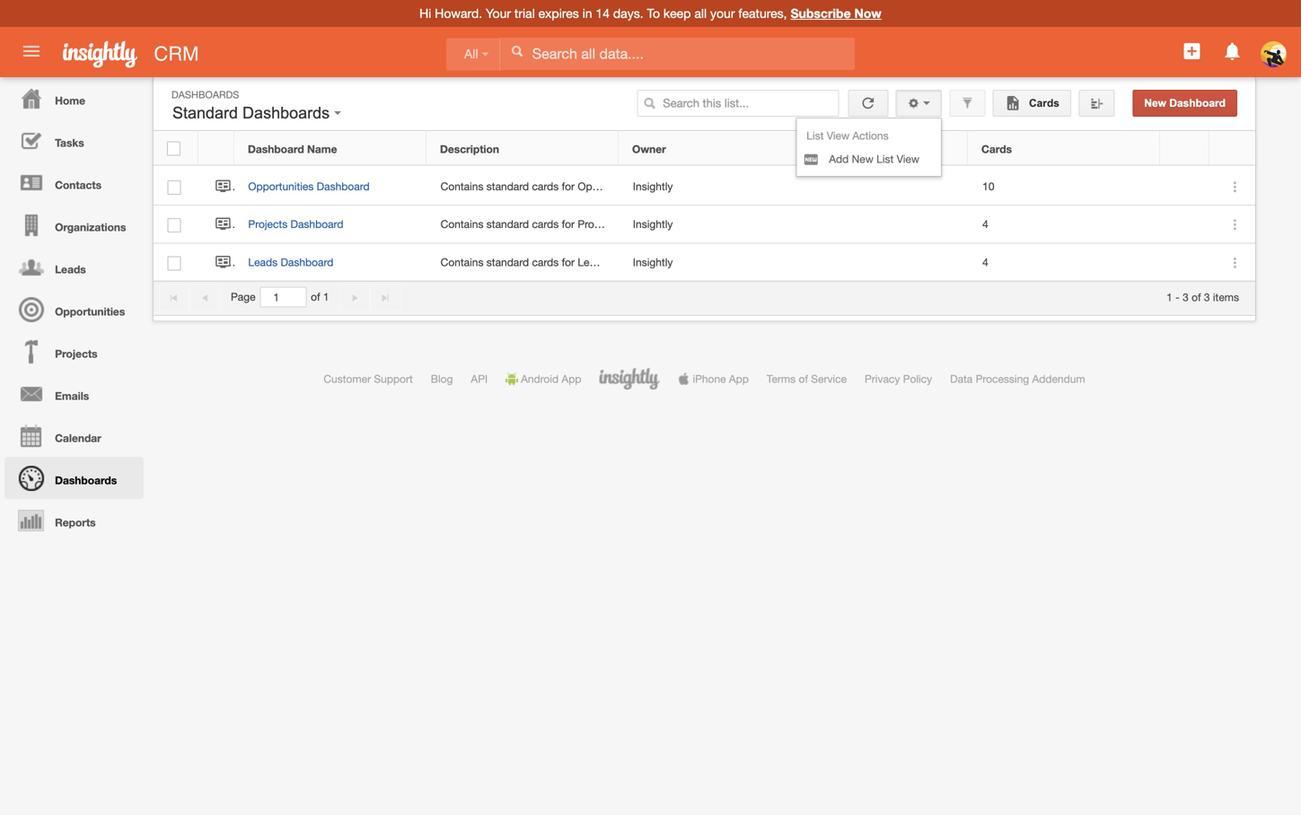 Task type: describe. For each thing, give the bounding box(es) containing it.
1 field
[[261, 288, 306, 307]]

row containing opportunities dashboard
[[154, 168, 1256, 206]]

add new list view link
[[797, 147, 942, 171]]

dashboard for leads dashboard
[[281, 256, 334, 269]]

name
[[307, 143, 337, 155]]

android app link
[[506, 373, 582, 385]]

leads for leads
[[55, 263, 86, 276]]

dashboard name
[[248, 143, 337, 155]]

contains standard cards for opportunities
[[441, 180, 644, 193]]

expires
[[539, 6, 579, 21]]

4 cell for contains standard cards for projects
[[969, 206, 1162, 244]]

view inside list view actions link
[[827, 129, 850, 142]]

2 1 from the left
[[1167, 291, 1173, 303]]

leads dashboard
[[248, 256, 334, 269]]

contains standard cards for projects cell
[[427, 206, 620, 244]]

1 - 3 of 3 items
[[1167, 291, 1240, 303]]

navigation containing home
[[0, 77, 144, 542]]

projects dashboard link
[[248, 218, 353, 231]]

android
[[521, 373, 559, 385]]

your
[[486, 6, 511, 21]]

features,
[[739, 6, 788, 21]]

list view actions link
[[775, 124, 942, 147]]

opportunities inside cell
[[578, 180, 644, 193]]

data processing addendum
[[951, 373, 1086, 385]]

insightly cell for contains standard cards for opportunities
[[620, 168, 812, 206]]

now
[[855, 6, 882, 21]]

iphone app link
[[678, 373, 749, 385]]

terms of service link
[[767, 373, 847, 385]]

calendar link
[[4, 415, 144, 457]]

customer support link
[[324, 373, 413, 385]]

2 3 from the left
[[1205, 291, 1211, 303]]

howard.
[[435, 6, 483, 21]]

0 vertical spatial new
[[1145, 97, 1167, 109]]

row group containing opportunities dashboard
[[154, 168, 1256, 282]]

0 vertical spatial list
[[807, 129, 824, 142]]

owner
[[633, 143, 666, 155]]

notifications image
[[1223, 40, 1244, 62]]

description
[[440, 143, 500, 155]]

privacy policy link
[[865, 373, 933, 385]]

organizations
[[55, 221, 126, 234]]

standard for contains standard cards for leads
[[487, 256, 529, 269]]

emails
[[55, 390, 89, 403]]

insightly for contains standard cards for leads
[[633, 256, 673, 269]]

dashboard for new dashboard
[[1170, 97, 1226, 109]]

keep
[[664, 6, 691, 21]]

all link
[[447, 38, 501, 70]]

customer support
[[324, 373, 413, 385]]

subscribe now link
[[791, 6, 882, 21]]

support
[[374, 373, 413, 385]]

page
[[231, 291, 256, 303]]

blog link
[[431, 373, 453, 385]]

tasks
[[55, 137, 84, 149]]

customer
[[324, 373, 371, 385]]

leads for leads dashboard
[[248, 256, 278, 269]]

0 horizontal spatial of
[[311, 291, 320, 303]]

date
[[825, 143, 849, 155]]

cards for opportunities
[[532, 180, 559, 193]]

iphone
[[693, 373, 726, 385]]

search image
[[644, 97, 656, 110]]

android app
[[521, 373, 582, 385]]

crm
[[154, 42, 199, 65]]

standard dashboards button
[[168, 100, 346, 127]]

actions
[[853, 129, 889, 142]]

home
[[55, 94, 85, 107]]

processing
[[976, 373, 1030, 385]]

0 vertical spatial cards
[[1027, 97, 1060, 109]]

trial
[[515, 6, 535, 21]]

add
[[830, 153, 849, 165]]

4 for contains standard cards for leads
[[983, 256, 989, 269]]

insightly for contains standard cards for opportunities
[[633, 180, 673, 193]]

projects for projects
[[55, 348, 98, 360]]

0 horizontal spatial cards
[[982, 143, 1013, 155]]

contains standard cards for leads
[[441, 256, 607, 269]]

1 column header from the left
[[199, 132, 235, 166]]

reports link
[[4, 500, 144, 542]]

list view actions
[[807, 129, 889, 142]]

updated
[[852, 143, 896, 155]]

cards for projects
[[532, 218, 559, 231]]

blog
[[431, 373, 453, 385]]

of 1
[[311, 291, 329, 303]]

10
[[983, 180, 995, 193]]

2 column header from the left
[[1161, 132, 1210, 166]]

1 3 from the left
[[1183, 291, 1189, 303]]

data processing addendum link
[[951, 373, 1086, 385]]

emails link
[[4, 373, 144, 415]]

iphone app
[[693, 373, 749, 385]]

hi howard. your trial expires in 14 days. to keep all your features, subscribe now
[[420, 6, 882, 21]]

tasks link
[[4, 119, 144, 162]]

contacts link
[[4, 162, 144, 204]]

1 1 from the left
[[323, 291, 329, 303]]

dashboard down the standard dashboards button
[[248, 143, 304, 155]]

app for iphone app
[[729, 373, 749, 385]]



Task type: vqa. For each thing, say whether or not it's contained in the screenshot.


Task type: locate. For each thing, give the bounding box(es) containing it.
leads
[[248, 256, 278, 269], [578, 256, 607, 269], [55, 263, 86, 276]]

of right -
[[1192, 291, 1202, 303]]

opportunities down dashboard name
[[248, 180, 314, 193]]

1 cards from the top
[[532, 180, 559, 193]]

app right "iphone"
[[729, 373, 749, 385]]

contains for contains standard cards for projects
[[441, 218, 484, 231]]

contains inside 'cell'
[[441, 256, 484, 269]]

1 vertical spatial 4
[[983, 256, 989, 269]]

2 horizontal spatial dashboards
[[243, 104, 330, 122]]

for down contains standard cards for opportunities
[[562, 218, 575, 231]]

leads down "contains standard cards for projects"
[[578, 256, 607, 269]]

cards
[[1027, 97, 1060, 109], [982, 143, 1013, 155]]

standard up contains standard cards for leads
[[487, 218, 529, 231]]

2 vertical spatial standard
[[487, 256, 529, 269]]

privacy
[[865, 373, 901, 385]]

add new list view
[[830, 153, 920, 165]]

2 insightly from the top
[[633, 218, 673, 231]]

projects up emails link
[[55, 348, 98, 360]]

opportunities link
[[4, 288, 144, 331]]

3 insightly from the top
[[633, 256, 673, 269]]

0 horizontal spatial list
[[807, 129, 824, 142]]

new
[[1145, 97, 1167, 109], [852, 153, 874, 165]]

cards link
[[993, 90, 1072, 117]]

1 vertical spatial new
[[852, 153, 874, 165]]

2 4 from the top
[[983, 256, 989, 269]]

0 vertical spatial insightly
[[633, 180, 673, 193]]

navigation
[[0, 77, 144, 542]]

your
[[711, 6, 735, 21]]

organizations link
[[4, 204, 144, 246]]

cards down "contains standard cards for projects"
[[532, 256, 559, 269]]

projects
[[248, 218, 288, 231], [578, 218, 617, 231], [55, 348, 98, 360]]

1 horizontal spatial view
[[897, 153, 920, 165]]

view right updated
[[897, 153, 920, 165]]

new dashboard link
[[1133, 90, 1238, 117]]

new right show sidebar image
[[1145, 97, 1167, 109]]

cards for leads
[[532, 256, 559, 269]]

4 for contains standard cards for projects
[[983, 218, 989, 231]]

home link
[[4, 77, 144, 119]]

standard
[[487, 180, 529, 193], [487, 218, 529, 231], [487, 256, 529, 269]]

3
[[1183, 291, 1189, 303], [1205, 291, 1211, 303]]

1 horizontal spatial 3
[[1205, 291, 1211, 303]]

projects for projects dashboard
[[248, 218, 288, 231]]

4
[[983, 218, 989, 231], [983, 256, 989, 269]]

standard dashboards
[[173, 104, 334, 122]]

standard for contains standard cards for opportunities
[[487, 180, 529, 193]]

cog image
[[908, 97, 921, 110]]

row
[[154, 132, 1255, 166], [154, 168, 1256, 206], [154, 206, 1256, 244], [154, 244, 1256, 282]]

days.
[[614, 6, 644, 21]]

2 vertical spatial insightly
[[633, 256, 673, 269]]

2 horizontal spatial projects
[[578, 218, 617, 231]]

1 vertical spatial insightly
[[633, 218, 673, 231]]

standard inside "contains standard cards for opportunities" cell
[[487, 180, 529, 193]]

projects inside 'link'
[[55, 348, 98, 360]]

3 for from the top
[[562, 256, 575, 269]]

dashboards up reports link
[[55, 474, 117, 487]]

date updated
[[825, 143, 896, 155]]

in
[[583, 6, 593, 21]]

dashboards up dashboard name
[[243, 104, 330, 122]]

1 insightly from the top
[[633, 180, 673, 193]]

0 vertical spatial contains
[[441, 180, 484, 193]]

list
[[807, 129, 824, 142], [877, 153, 894, 165]]

api link
[[471, 373, 488, 385]]

service
[[812, 373, 847, 385]]

3 cards from the top
[[532, 256, 559, 269]]

leads up opportunities link
[[55, 263, 86, 276]]

hi
[[420, 6, 432, 21]]

for for leads
[[562, 256, 575, 269]]

2 cards from the top
[[532, 218, 559, 231]]

opportunities dashboard link
[[248, 180, 379, 193]]

0 horizontal spatial opportunities
[[55, 305, 125, 318]]

items
[[1214, 291, 1240, 303]]

insightly cell
[[620, 168, 812, 206], [620, 206, 812, 244], [620, 244, 812, 282]]

for for projects
[[562, 218, 575, 231]]

dashboard down name
[[317, 180, 370, 193]]

1 horizontal spatial new
[[1145, 97, 1167, 109]]

insightly cell for contains standard cards for leads
[[620, 244, 812, 282]]

2 standard from the top
[[487, 218, 529, 231]]

dashboards inside button
[[243, 104, 330, 122]]

dashboard
[[1170, 97, 1226, 109], [248, 143, 304, 155], [317, 180, 370, 193], [291, 218, 344, 231], [281, 256, 334, 269]]

row group
[[154, 168, 1256, 282]]

dashboards
[[172, 89, 239, 101], [243, 104, 330, 122], [55, 474, 117, 487]]

1 standard from the top
[[487, 180, 529, 193]]

0 vertical spatial 4
[[983, 218, 989, 231]]

1 vertical spatial contains
[[441, 218, 484, 231]]

of right 1 field
[[311, 291, 320, 303]]

dashboard for opportunities dashboard
[[317, 180, 370, 193]]

3 column header from the left
[[1210, 132, 1255, 166]]

3 right -
[[1183, 291, 1189, 303]]

dashboard up of 1
[[281, 256, 334, 269]]

2 app from the left
[[729, 373, 749, 385]]

contains down contains standard cards for projects cell
[[441, 256, 484, 269]]

10 cell
[[969, 168, 1162, 206]]

cards up "contains standard cards for projects"
[[532, 180, 559, 193]]

1 for from the top
[[562, 180, 575, 193]]

refresh list image
[[860, 97, 877, 109]]

all
[[465, 47, 478, 61]]

2 vertical spatial cards
[[532, 256, 559, 269]]

app for android app
[[562, 373, 582, 385]]

14
[[596, 6, 610, 21]]

contains for contains standard cards for leads
[[441, 256, 484, 269]]

1 row from the top
[[154, 132, 1255, 166]]

projects dashboard
[[248, 218, 344, 231]]

row containing projects dashboard
[[154, 206, 1256, 244]]

4 cell down 10 cell
[[969, 244, 1162, 282]]

0 horizontal spatial projects
[[55, 348, 98, 360]]

contacts
[[55, 179, 102, 191]]

reports
[[55, 517, 96, 529]]

leads inside leads link
[[55, 263, 86, 276]]

projects link
[[4, 331, 144, 373]]

1 horizontal spatial of
[[799, 373, 809, 385]]

column header
[[199, 132, 235, 166], [1161, 132, 1210, 166], [1210, 132, 1255, 166]]

1
[[323, 291, 329, 303], [1167, 291, 1173, 303]]

0 horizontal spatial 3
[[1183, 291, 1189, 303]]

dashboards link
[[4, 457, 144, 500]]

0 horizontal spatial view
[[827, 129, 850, 142]]

of right terms
[[799, 373, 809, 385]]

3 row from the top
[[154, 206, 1256, 244]]

dashboard down the opportunities dashboard link
[[291, 218, 344, 231]]

cards left show sidebar image
[[1027, 97, 1060, 109]]

view
[[827, 129, 850, 142], [897, 153, 920, 165]]

dashboards up standard
[[172, 89, 239, 101]]

contains standard cards for opportunities cell
[[427, 168, 644, 206]]

projects inside cell
[[578, 218, 617, 231]]

standard for contains standard cards for projects
[[487, 218, 529, 231]]

2 for from the top
[[562, 218, 575, 231]]

contains for contains standard cards for opportunities
[[441, 180, 484, 193]]

contains up contains standard cards for leads 'cell'
[[441, 218, 484, 231]]

2 insightly cell from the top
[[620, 206, 812, 244]]

3 left items
[[1205, 291, 1211, 303]]

contains standard cards for leads cell
[[427, 244, 620, 282]]

calendar
[[55, 432, 101, 445]]

1 left -
[[1167, 291, 1173, 303]]

leads dashboard link
[[248, 256, 343, 269]]

4 cell down 10
[[969, 206, 1162, 244]]

0 horizontal spatial leads
[[55, 263, 86, 276]]

standard down contains standard cards for projects cell
[[487, 256, 529, 269]]

show list view filters image
[[962, 97, 974, 110]]

opportunities for opportunities dashboard
[[248, 180, 314, 193]]

None checkbox
[[168, 181, 181, 195], [168, 218, 181, 233], [168, 256, 181, 271], [168, 181, 181, 195], [168, 218, 181, 233], [168, 256, 181, 271]]

leads link
[[4, 246, 144, 288]]

for inside 'cell'
[[562, 256, 575, 269]]

projects up leads dashboard
[[248, 218, 288, 231]]

dashboard down 'notifications' image
[[1170, 97, 1226, 109]]

0 horizontal spatial app
[[562, 373, 582, 385]]

terms
[[767, 373, 796, 385]]

opportunities dashboard
[[248, 180, 370, 193]]

api
[[471, 373, 488, 385]]

0 horizontal spatial 1
[[323, 291, 329, 303]]

1 horizontal spatial leads
[[248, 256, 278, 269]]

cell
[[812, 168, 969, 206], [1162, 168, 1211, 206], [812, 206, 969, 244], [1162, 206, 1211, 244], [812, 244, 969, 282], [1162, 244, 1211, 282]]

privacy policy
[[865, 373, 933, 385]]

2 vertical spatial for
[[562, 256, 575, 269]]

1 vertical spatial view
[[897, 153, 920, 165]]

1 horizontal spatial projects
[[248, 218, 288, 231]]

app right android
[[562, 373, 582, 385]]

standard up contains standard cards for projects cell
[[487, 180, 529, 193]]

view inside add new list view link
[[897, 153, 920, 165]]

policy
[[904, 373, 933, 385]]

1 horizontal spatial 1
[[1167, 291, 1173, 303]]

opportunities down the owner
[[578, 180, 644, 193]]

for up "contains standard cards for projects"
[[562, 180, 575, 193]]

for
[[562, 180, 575, 193], [562, 218, 575, 231], [562, 256, 575, 269]]

cards
[[532, 180, 559, 193], [532, 218, 559, 231], [532, 256, 559, 269]]

1 vertical spatial standard
[[487, 218, 529, 231]]

0 horizontal spatial new
[[852, 153, 874, 165]]

projects down contains standard cards for opportunities
[[578, 218, 617, 231]]

1 horizontal spatial cards
[[1027, 97, 1060, 109]]

1 right 1 field
[[323, 291, 329, 303]]

opportunities
[[248, 180, 314, 193], [578, 180, 644, 193], [55, 305, 125, 318]]

2 4 cell from the top
[[969, 244, 1162, 282]]

standard inside contains standard cards for leads 'cell'
[[487, 256, 529, 269]]

opportunities for opportunities
[[55, 305, 125, 318]]

for down "contains standard cards for projects"
[[562, 256, 575, 269]]

new dashboard
[[1145, 97, 1226, 109]]

leads inside contains standard cards for leads 'cell'
[[578, 256, 607, 269]]

for for opportunities
[[562, 180, 575, 193]]

insightly for contains standard cards for projects
[[633, 218, 673, 231]]

0 vertical spatial cards
[[532, 180, 559, 193]]

1 insightly cell from the top
[[620, 168, 812, 206]]

standard inside contains standard cards for projects cell
[[487, 218, 529, 231]]

contains standard cards for projects
[[441, 218, 617, 231]]

4 cell for contains standard cards for leads
[[969, 244, 1162, 282]]

1 vertical spatial for
[[562, 218, 575, 231]]

view up date in the top right of the page
[[827, 129, 850, 142]]

1 4 cell from the top
[[969, 206, 1162, 244]]

1 horizontal spatial app
[[729, 373, 749, 385]]

row containing leads dashboard
[[154, 244, 1256, 282]]

0 horizontal spatial dashboards
[[55, 474, 117, 487]]

white image
[[511, 45, 524, 58]]

contains down description
[[441, 180, 484, 193]]

-
[[1176, 291, 1180, 303]]

4 row from the top
[[154, 244, 1256, 282]]

insightly cell for contains standard cards for projects
[[620, 206, 812, 244]]

2 horizontal spatial of
[[1192, 291, 1202, 303]]

Search all data.... text field
[[501, 38, 855, 70]]

2 row from the top
[[154, 168, 1256, 206]]

Search this list... text field
[[637, 90, 839, 117]]

data
[[951, 373, 973, 385]]

show sidebar image
[[1091, 97, 1104, 110]]

2 contains from the top
[[441, 218, 484, 231]]

addendum
[[1033, 373, 1086, 385]]

terms of service
[[767, 373, 847, 385]]

1 vertical spatial cards
[[982, 143, 1013, 155]]

standard
[[173, 104, 238, 122]]

2 vertical spatial contains
[[441, 256, 484, 269]]

0 vertical spatial dashboards
[[172, 89, 239, 101]]

1 vertical spatial dashboards
[[243, 104, 330, 122]]

1 vertical spatial cards
[[532, 218, 559, 231]]

2 horizontal spatial leads
[[578, 256, 607, 269]]

subscribe
[[791, 6, 851, 21]]

row containing dashboard name
[[154, 132, 1255, 166]]

0 vertical spatial for
[[562, 180, 575, 193]]

3 contains from the top
[[441, 256, 484, 269]]

3 insightly cell from the top
[[620, 244, 812, 282]]

all
[[695, 6, 707, 21]]

0 vertical spatial standard
[[487, 180, 529, 193]]

1 app from the left
[[562, 373, 582, 385]]

1 horizontal spatial list
[[877, 153, 894, 165]]

1 contains from the top
[[441, 180, 484, 193]]

new right add on the top right of page
[[852, 153, 874, 165]]

1 4 from the top
[[983, 218, 989, 231]]

cards inside 'cell'
[[532, 256, 559, 269]]

2 vertical spatial dashboards
[[55, 474, 117, 487]]

to
[[647, 6, 660, 21]]

1 horizontal spatial dashboards
[[172, 89, 239, 101]]

2 horizontal spatial opportunities
[[578, 180, 644, 193]]

dashboard for projects dashboard
[[291, 218, 344, 231]]

4 cell
[[969, 206, 1162, 244], [969, 244, 1162, 282]]

leads up page in the left top of the page
[[248, 256, 278, 269]]

None checkbox
[[167, 141, 181, 156]]

opportunities up projects 'link'
[[55, 305, 125, 318]]

1 vertical spatial list
[[877, 153, 894, 165]]

3 standard from the top
[[487, 256, 529, 269]]

cards down contains standard cards for opportunities
[[532, 218, 559, 231]]

cards up 10
[[982, 143, 1013, 155]]

0 vertical spatial view
[[827, 129, 850, 142]]

1 horizontal spatial opportunities
[[248, 180, 314, 193]]



